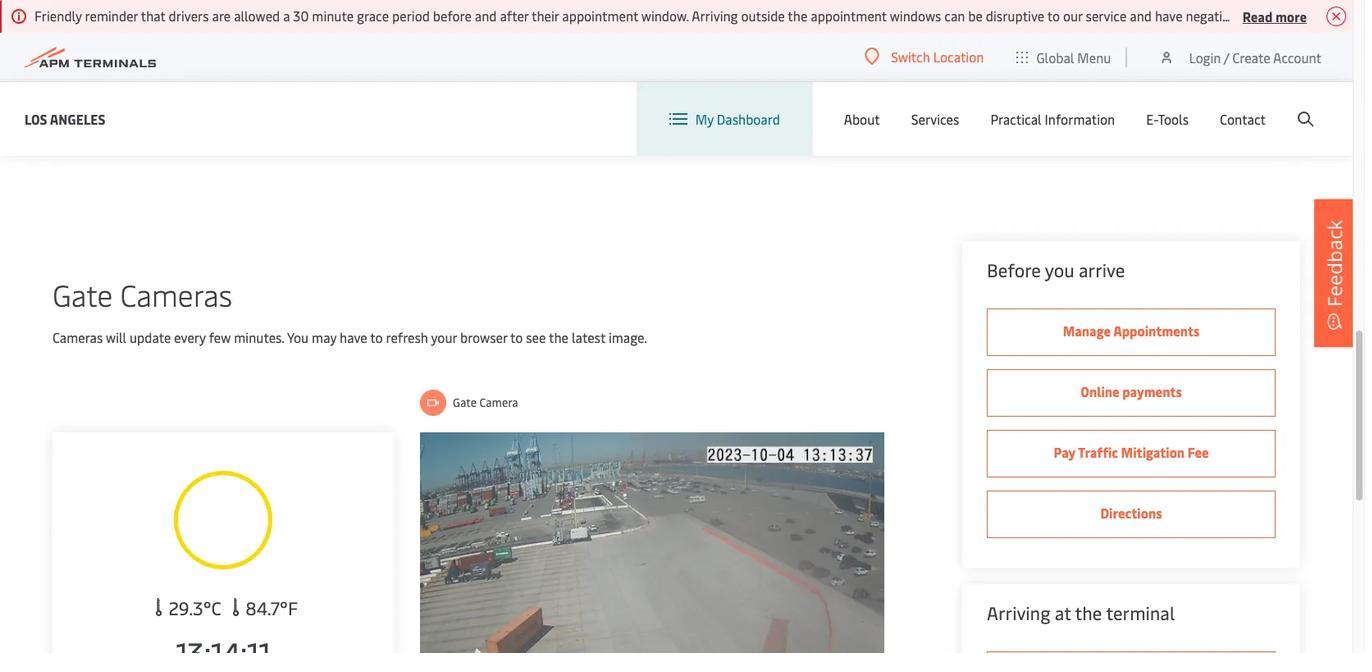 Task type: locate. For each thing, give the bounding box(es) containing it.
grace
[[357, 7, 389, 25]]

0 horizontal spatial appointment
[[562, 7, 638, 25]]

cameras
[[120, 274, 232, 314], [53, 328, 103, 346]]

your
[[431, 328, 457, 346]]

1 and from the left
[[475, 7, 497, 25]]

before
[[433, 7, 472, 25]]

the right at
[[1075, 601, 1102, 625]]

global
[[1037, 48, 1074, 66]]

the right outside
[[788, 7, 808, 25]]

create
[[1233, 48, 1271, 66]]

friendly reminder that drivers are allowed a 30 minute grace period before and after their appointment window. arriving outside the appointment windows can be disruptive to our service and have negative impacts on drivers wh
[[34, 7, 1365, 25]]

drivers
[[169, 7, 209, 25], [1307, 7, 1347, 25]]

latest
[[572, 328, 606, 346]]

have left negative
[[1155, 7, 1183, 25]]

0 horizontal spatial the
[[549, 328, 569, 346]]

to left our
[[1048, 7, 1060, 25]]

1 vertical spatial arriving
[[987, 601, 1051, 625]]

84.7°f
[[241, 596, 298, 620]]

1 horizontal spatial and
[[1130, 7, 1152, 25]]

have right may
[[340, 328, 367, 346]]

read
[[1243, 7, 1273, 25]]

be
[[968, 7, 983, 25]]

arriving
[[692, 7, 738, 25], [987, 601, 1051, 625]]

0 horizontal spatial to
[[370, 328, 383, 346]]

1 horizontal spatial have
[[1155, 7, 1183, 25]]

before you arrive
[[987, 258, 1125, 282]]

0 horizontal spatial and
[[475, 7, 497, 25]]

arriving left at
[[987, 601, 1051, 625]]

0 horizontal spatial drivers
[[169, 7, 209, 25]]

have
[[1155, 7, 1183, 25], [340, 328, 367, 346]]

1 vertical spatial gate
[[453, 395, 477, 410]]

2 horizontal spatial the
[[1075, 601, 1102, 625]]

gate inside button
[[453, 395, 477, 410]]

drivers left are
[[169, 7, 209, 25]]

can
[[945, 7, 965, 25]]

appointment
[[562, 7, 638, 25], [811, 7, 887, 25]]

gate cameras
[[53, 274, 232, 314]]

cameras left 'will' in the bottom of the page
[[53, 328, 103, 346]]

at
[[1055, 601, 1071, 625]]

switch location button
[[865, 48, 984, 66]]

and
[[475, 7, 497, 25], [1130, 7, 1152, 25]]

see
[[526, 328, 546, 346]]

1 vertical spatial cameras
[[53, 328, 103, 346]]

image.
[[609, 328, 647, 346]]

1 horizontal spatial drivers
[[1307, 7, 1347, 25]]

los
[[25, 110, 47, 128]]

period
[[392, 7, 430, 25]]

global menu button
[[1001, 32, 1128, 82]]

reminder
[[85, 7, 138, 25]]

gate up 'will' in the bottom of the page
[[53, 274, 113, 314]]

1 horizontal spatial appointment
[[811, 7, 887, 25]]

and right "service"
[[1130, 7, 1152, 25]]

1 vertical spatial the
[[549, 328, 569, 346]]

arriving left outside
[[692, 7, 738, 25]]

login
[[1189, 48, 1221, 66]]

directions
[[1101, 504, 1162, 522]]

before
[[987, 258, 1041, 282]]

may
[[312, 328, 337, 346]]

2 appointment from the left
[[811, 7, 887, 25]]

terminal
[[1106, 601, 1175, 625]]

30
[[293, 7, 309, 25]]

0 horizontal spatial gate
[[53, 274, 113, 314]]

to
[[1048, 7, 1060, 25], [370, 328, 383, 346], [510, 328, 523, 346]]

and left after
[[475, 7, 497, 25]]

0 vertical spatial have
[[1155, 7, 1183, 25]]

gate left camera
[[453, 395, 477, 410]]

angeles
[[50, 110, 105, 128]]

close alert image
[[1327, 7, 1347, 26]]

minutes.
[[234, 328, 284, 346]]

1 horizontal spatial cameras
[[120, 274, 232, 314]]

2 vertical spatial the
[[1075, 601, 1102, 625]]

the right "see"
[[549, 328, 569, 346]]

practical information
[[991, 110, 1115, 128]]

feedback button
[[1315, 199, 1356, 347]]

gate camera
[[453, 395, 518, 410]]

gate for gate cameras
[[53, 274, 113, 314]]

1 horizontal spatial gate
[[453, 395, 477, 410]]

2 and from the left
[[1130, 7, 1152, 25]]

appointment right their
[[562, 7, 638, 25]]

1 vertical spatial have
[[340, 328, 367, 346]]

my dashboard button
[[669, 82, 780, 156]]

to left refresh
[[370, 328, 383, 346]]

appointment left windows
[[811, 7, 887, 25]]

to left "see"
[[510, 328, 523, 346]]

1 horizontal spatial the
[[788, 7, 808, 25]]

drivers left wh
[[1307, 7, 1347, 25]]

0 vertical spatial gate
[[53, 274, 113, 314]]

my dashboard
[[696, 110, 780, 128]]

0 vertical spatial arriving
[[692, 7, 738, 25]]

2 drivers from the left
[[1307, 7, 1347, 25]]

/
[[1224, 48, 1229, 66]]

1 drivers from the left
[[169, 7, 209, 25]]

directions link
[[987, 491, 1276, 538]]

gate
[[53, 274, 113, 314], [453, 395, 477, 410]]

cameras up every
[[120, 274, 232, 314]]

wh
[[1351, 7, 1365, 25]]

the
[[788, 7, 808, 25], [549, 328, 569, 346], [1075, 601, 1102, 625]]

login / create account
[[1189, 48, 1322, 66]]



Task type: describe. For each thing, give the bounding box(es) containing it.
windows
[[890, 7, 941, 25]]

read more
[[1243, 7, 1307, 25]]

browser
[[460, 328, 508, 346]]

you
[[1045, 258, 1075, 282]]

1 horizontal spatial to
[[510, 328, 523, 346]]

0 horizontal spatial arriving
[[692, 7, 738, 25]]

menu
[[1078, 48, 1111, 66]]

29.3°c
[[164, 596, 226, 620]]

are
[[212, 7, 231, 25]]

los angeles
[[25, 110, 105, 128]]

update
[[130, 328, 171, 346]]

on
[[1289, 7, 1304, 25]]

1 horizontal spatial arriving
[[987, 601, 1051, 625]]

our
[[1063, 7, 1083, 25]]

los angeles link
[[25, 109, 105, 129]]

0 vertical spatial the
[[788, 7, 808, 25]]

friendly
[[34, 7, 82, 25]]

a
[[283, 7, 290, 25]]

global menu
[[1037, 48, 1111, 66]]

outside
[[741, 7, 785, 25]]

their
[[532, 7, 559, 25]]

practical information button
[[991, 82, 1115, 156]]

you
[[287, 328, 309, 346]]

window.
[[641, 7, 689, 25]]

1 appointment from the left
[[562, 7, 638, 25]]

practical
[[991, 110, 1042, 128]]

location
[[933, 48, 984, 66]]

0 vertical spatial cameras
[[120, 274, 232, 314]]

dashboard
[[717, 110, 780, 128]]

terminal camera image
[[420, 432, 885, 653]]

service
[[1086, 7, 1127, 25]]

my
[[696, 110, 714, 128]]

account
[[1273, 48, 1322, 66]]

refresh
[[386, 328, 428, 346]]

gate camera button
[[420, 390, 518, 416]]

gate for gate camera
[[453, 395, 477, 410]]

negative
[[1186, 7, 1236, 25]]

read more button
[[1243, 6, 1307, 26]]

few
[[209, 328, 231, 346]]

2 horizontal spatial to
[[1048, 7, 1060, 25]]

arrive
[[1079, 258, 1125, 282]]

switch
[[891, 48, 930, 66]]

information
[[1045, 110, 1115, 128]]

feedback
[[1321, 220, 1348, 307]]

minute
[[312, 7, 354, 25]]

more
[[1276, 7, 1307, 25]]

allowed
[[234, 7, 280, 25]]

impacts
[[1239, 7, 1286, 25]]

will
[[106, 328, 126, 346]]

switch location
[[891, 48, 984, 66]]

that
[[141, 7, 165, 25]]

0 horizontal spatial cameras
[[53, 328, 103, 346]]

arriving at the terminal
[[987, 601, 1175, 625]]

cameras will update every few minutes. you may have to refresh your browser to see the latest image.
[[53, 328, 647, 346]]

login / create account link
[[1159, 33, 1322, 81]]

disruptive
[[986, 7, 1045, 25]]

0 horizontal spatial have
[[340, 328, 367, 346]]

after
[[500, 7, 529, 25]]

camera
[[480, 395, 518, 410]]

every
[[174, 328, 206, 346]]



Task type: vqa. For each thing, say whether or not it's contained in the screenshot.
minutes. in the bottom of the page
yes



